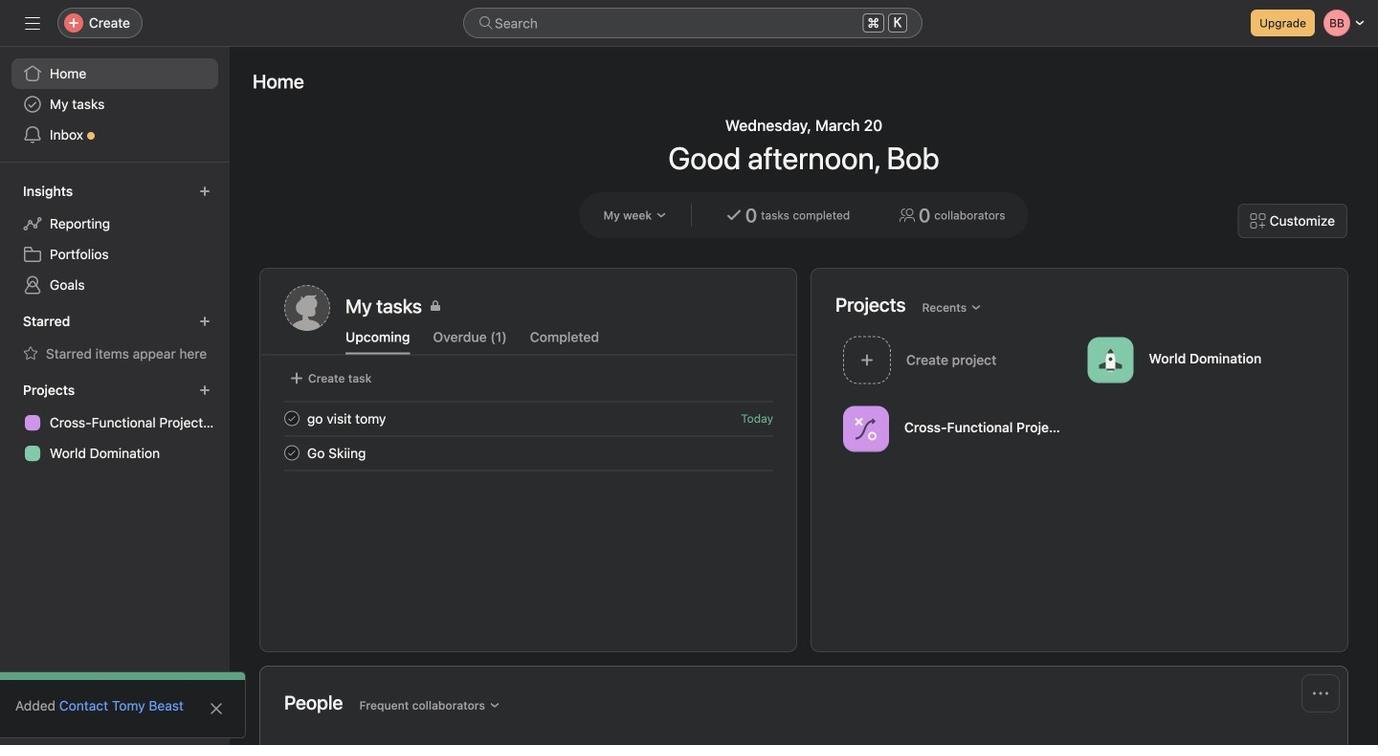Task type: vqa. For each thing, say whether or not it's contained in the screenshot.
Monthly
no



Task type: locate. For each thing, give the bounding box(es) containing it.
1 vertical spatial mark complete image
[[280, 442, 303, 465]]

add profile photo image
[[284, 285, 330, 331]]

line_and_symbols image
[[855, 418, 878, 441]]

global element
[[0, 47, 230, 162]]

Search tasks, projects, and more text field
[[463, 8, 923, 38]]

list item
[[261, 402, 796, 436], [261, 436, 796, 470]]

add items to starred image
[[199, 316, 211, 327]]

new project or portfolio image
[[199, 385, 211, 396]]

0 vertical spatial mark complete image
[[280, 407, 303, 430]]

mark complete image
[[280, 407, 303, 430], [280, 442, 303, 465]]

Mark complete checkbox
[[280, 407, 303, 430], [280, 442, 303, 465]]

2 list item from the top
[[261, 436, 796, 470]]

0 vertical spatial mark complete checkbox
[[280, 407, 303, 430]]

1 vertical spatial mark complete checkbox
[[280, 442, 303, 465]]

2 mark complete checkbox from the top
[[280, 442, 303, 465]]

new insights image
[[199, 186, 211, 197]]

1 mark complete checkbox from the top
[[280, 407, 303, 430]]

2 mark complete image from the top
[[280, 442, 303, 465]]

None field
[[463, 8, 923, 38]]

starred element
[[0, 304, 230, 373]]



Task type: describe. For each thing, give the bounding box(es) containing it.
hide sidebar image
[[25, 15, 40, 31]]

rocket image
[[1099, 349, 1122, 372]]

insights element
[[0, 174, 230, 304]]

projects element
[[0, 373, 230, 473]]

close image
[[209, 702, 224, 717]]

1 list item from the top
[[261, 402, 796, 436]]

1 mark complete image from the top
[[280, 407, 303, 430]]



